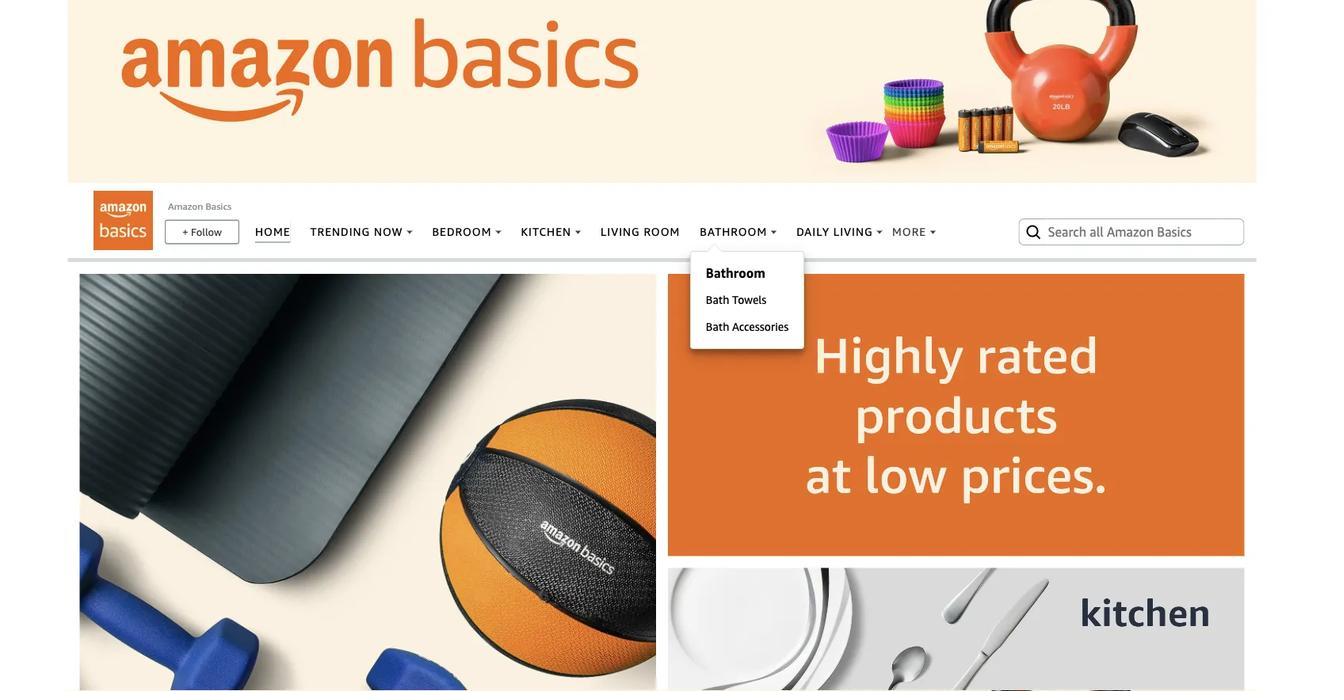 Task type: vqa. For each thing, say whether or not it's contained in the screenshot.
amazon basics link
yes



Task type: describe. For each thing, give the bounding box(es) containing it.
amazon
[[168, 200, 203, 211]]

Search all Amazon Basics search field
[[1048, 219, 1219, 246]]

search image
[[1024, 223, 1043, 242]]



Task type: locate. For each thing, give the bounding box(es) containing it.
amazon basics logo image
[[94, 191, 153, 250]]

+
[[182, 226, 188, 238]]

follow
[[191, 226, 222, 238]]

+ follow button
[[166, 221, 238, 243]]

amazon basics
[[168, 200, 232, 211]]

amazon basics link
[[168, 200, 232, 211]]

+ follow
[[182, 226, 222, 238]]

basics
[[206, 200, 232, 211]]



